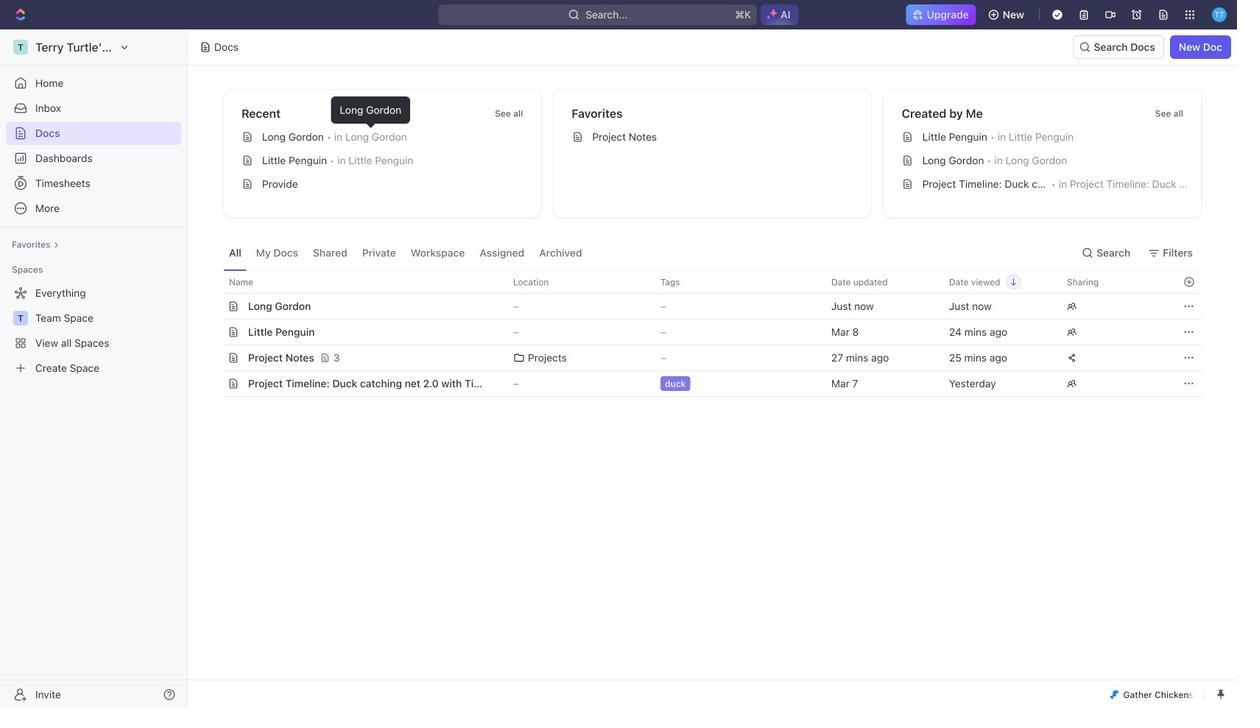 Task type: describe. For each thing, give the bounding box(es) containing it.
terry turtle's workspace, , element
[[13, 40, 28, 55]]

drumstick bite image
[[1111, 691, 1120, 700]]

tree inside sidebar navigation
[[6, 281, 181, 380]]



Task type: locate. For each thing, give the bounding box(es) containing it.
tree
[[6, 281, 181, 380]]

team space, , element
[[13, 311, 28, 326]]

row
[[207, 270, 1203, 294], [210, 293, 1203, 320], [207, 319, 1203, 346], [207, 345, 1203, 371], [207, 371, 1203, 397]]

table
[[207, 270, 1203, 397]]

sidebar navigation
[[0, 29, 191, 710]]

tab list
[[223, 236, 588, 270]]

cell
[[210, 294, 226, 319]]



Task type: vqa. For each thing, say whether or not it's contained in the screenshot.
Services
no



